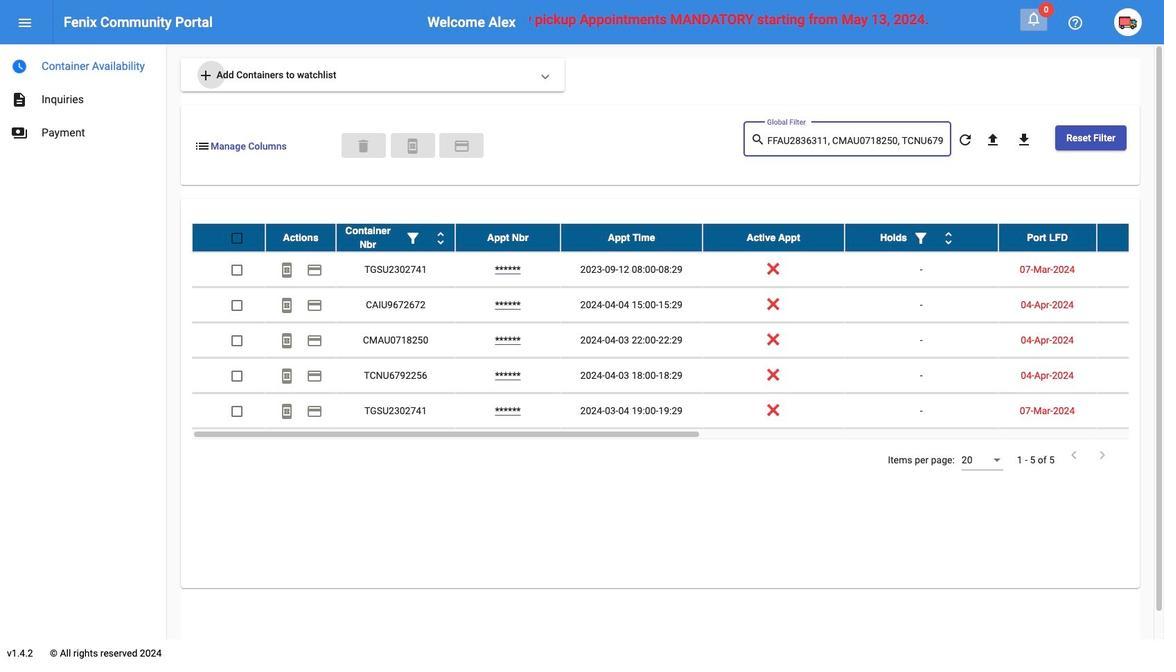 Task type: locate. For each thing, give the bounding box(es) containing it.
cell
[[1097, 252, 1164, 287], [1097, 288, 1164, 322], [1097, 323, 1164, 358], [1097, 358, 1164, 393], [1097, 394, 1164, 428]]

2 column header from the left
[[336, 224, 455, 252]]

row
[[192, 224, 1164, 252], [192, 252, 1164, 288], [192, 288, 1164, 323], [192, 323, 1164, 358], [192, 358, 1164, 394], [192, 394, 1164, 429]]

4 cell from the top
[[1097, 358, 1164, 393]]

no color image
[[11, 58, 28, 75], [751, 131, 767, 148], [957, 132, 973, 148], [985, 132, 1001, 148], [1016, 132, 1032, 148], [194, 138, 211, 154], [404, 138, 421, 154], [405, 230, 421, 247], [279, 297, 295, 314], [306, 297, 323, 314], [279, 333, 295, 349], [279, 368, 295, 385], [306, 404, 323, 420], [1066, 447, 1082, 464]]

column header
[[265, 224, 336, 252], [336, 224, 455, 252], [455, 224, 561, 252], [561, 224, 702, 252], [702, 224, 844, 252], [844, 224, 998, 252], [998, 224, 1097, 252], [1097, 224, 1164, 252]]

1 cell from the top
[[1097, 252, 1164, 287]]

no color image
[[1025, 10, 1042, 27], [17, 15, 33, 31], [1067, 15, 1084, 31], [197, 67, 214, 84], [11, 91, 28, 108], [11, 125, 28, 141], [453, 138, 470, 154], [432, 230, 449, 247], [913, 230, 929, 247], [940, 230, 957, 247], [279, 262, 295, 279], [306, 262, 323, 279], [306, 333, 323, 349], [306, 368, 323, 385], [279, 404, 295, 420], [1094, 447, 1111, 464]]

no color image inside column header
[[405, 230, 421, 247]]

3 cell from the top
[[1097, 323, 1164, 358]]

1 row from the top
[[192, 224, 1164, 252]]

6 row from the top
[[192, 394, 1164, 429]]

cell for 4th row from the bottom
[[1097, 288, 1164, 322]]

4 column header from the left
[[561, 224, 702, 252]]

2 cell from the top
[[1097, 288, 1164, 322]]

4 row from the top
[[192, 323, 1164, 358]]

6 column header from the left
[[844, 224, 998, 252]]

navigation
[[0, 44, 166, 150]]

5 row from the top
[[192, 358, 1164, 394]]

5 cell from the top
[[1097, 394, 1164, 428]]

cell for 5th row from the top
[[1097, 358, 1164, 393]]

grid
[[192, 224, 1164, 439]]



Task type: vqa. For each thing, say whether or not it's contained in the screenshot.
cell for 5th row from the bottom
yes



Task type: describe. For each thing, give the bounding box(es) containing it.
Global Watchlist Filter field
[[767, 136, 944, 147]]

cell for sixth row
[[1097, 394, 1164, 428]]

delete image
[[355, 138, 372, 154]]

5 column header from the left
[[702, 224, 844, 252]]

1 column header from the left
[[265, 224, 336, 252]]

7 column header from the left
[[998, 224, 1097, 252]]

cell for fourth row from the top
[[1097, 323, 1164, 358]]

2 row from the top
[[192, 252, 1164, 288]]

3 row from the top
[[192, 288, 1164, 323]]

8 column header from the left
[[1097, 224, 1164, 252]]

cell for 5th row from the bottom of the page
[[1097, 252, 1164, 287]]

3 column header from the left
[[455, 224, 561, 252]]



